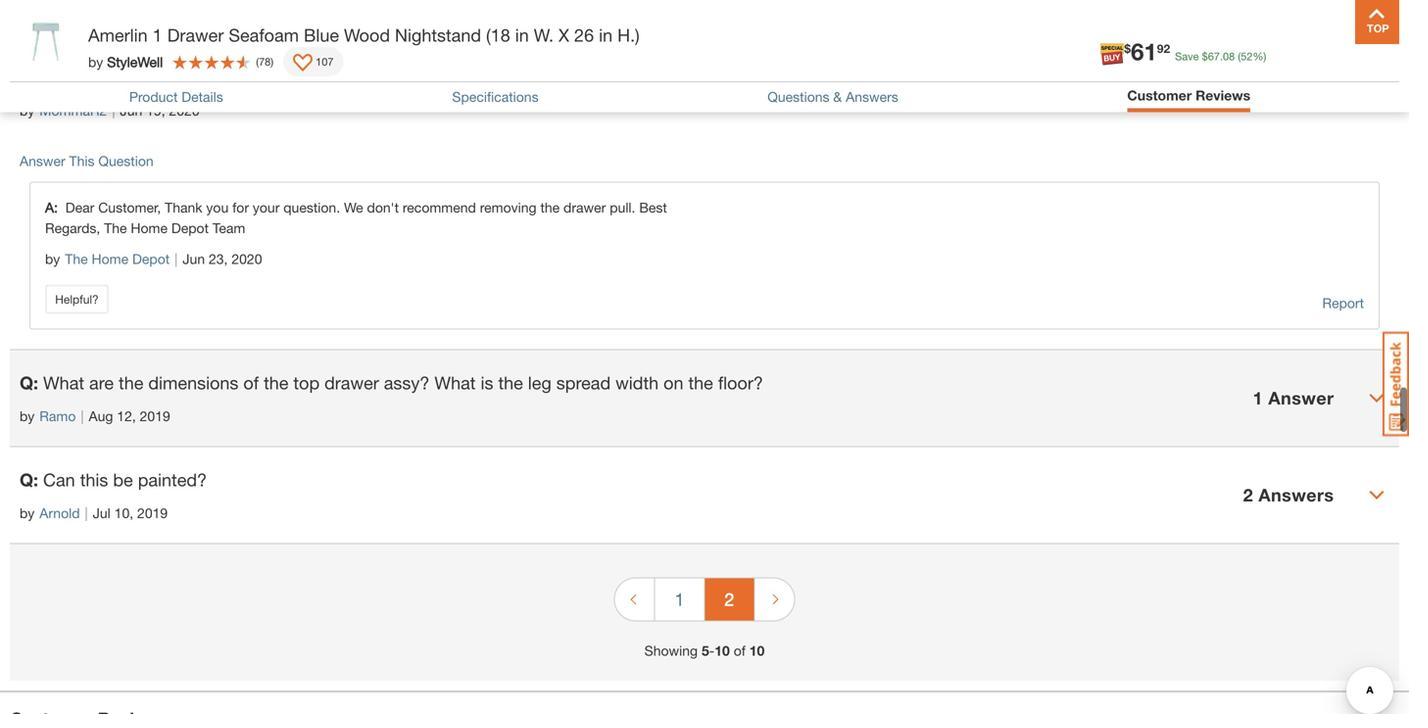 Task type: locate. For each thing, give the bounding box(es) containing it.
drawer
[[91, 67, 146, 88], [564, 199, 606, 216], [325, 373, 379, 394]]

by left arnold
[[20, 505, 35, 521]]

5
[[702, 643, 709, 659]]

%)
[[1253, 50, 1267, 63]]

the
[[61, 67, 86, 88], [541, 199, 560, 216], [119, 373, 143, 394], [264, 373, 289, 394], [498, 373, 523, 394], [689, 373, 713, 394]]

best
[[639, 199, 667, 216]]

by the home depot | jun 23, 2020
[[45, 251, 262, 267]]

home
[[131, 220, 168, 236], [92, 251, 129, 267]]

in left w.
[[515, 25, 529, 46]]

0 vertical spatial depot
[[171, 220, 209, 236]]

question.
[[284, 199, 340, 216]]

amerlin
[[88, 25, 148, 46]]

$ 61 92
[[1125, 37, 1171, 65]]

1 horizontal spatial 2020
[[232, 251, 262, 267]]

0 vertical spatial answer
[[1269, 82, 1335, 103]]

2 in from the left
[[599, 25, 613, 46]]

2 vertical spatial drawer
[[325, 373, 379, 394]]

0 vertical spatial 1 answer
[[1253, 82, 1335, 103]]

2 what from the left
[[435, 373, 476, 394]]

1 answer up 2 answers
[[1253, 388, 1335, 409]]

2 q: from the top
[[20, 373, 38, 394]]

0 vertical spatial the
[[104, 220, 127, 236]]

1 q: from the top
[[20, 67, 38, 88]]

by left ramo
[[20, 408, 35, 424]]

pull.
[[610, 199, 636, 216]]

10 right -
[[750, 643, 765, 659]]

2 caret image from the top
[[1369, 488, 1385, 503]]

1 answer down %)
[[1253, 82, 1335, 103]]

drawer left the pull.
[[564, 199, 606, 216]]

1 horizontal spatial $
[[1202, 50, 1208, 63]]

1 horizontal spatial jun
[[183, 251, 205, 267]]

we
[[344, 199, 363, 216]]

feedback link image
[[1383, 331, 1410, 437]]

the down customer,
[[104, 220, 127, 236]]

caret image for 2 answers
[[1369, 488, 1385, 503]]

52
[[1241, 50, 1253, 63]]

( right 08
[[1238, 50, 1241, 63]]

19,
[[146, 102, 165, 119]]

| left aug
[[81, 408, 84, 424]]

caret image
[[1369, 391, 1385, 406], [1369, 488, 1385, 503]]

0 horizontal spatial drawer
[[91, 67, 146, 88]]

)
[[271, 55, 274, 68]]

amerlin 1 drawer seafoam blue wood nightstand (18 in w. x 26 in h.)
[[88, 25, 640, 46]]

0 vertical spatial 2019
[[140, 408, 170, 424]]

2 horizontal spatial drawer
[[564, 199, 606, 216]]

1 horizontal spatial 10
[[750, 643, 765, 659]]

1 horizontal spatial depot
[[171, 220, 209, 236]]

answer for what are the dimensions of the top drawer assy? what is the leg spread width on the floor?
[[1269, 388, 1335, 409]]

0 horizontal spatial in
[[515, 25, 529, 46]]

1 answer for q: is the drawer pull removeable?
[[1253, 82, 1335, 103]]

0 vertical spatial answers
[[846, 89, 899, 105]]

1 vertical spatial drawer
[[564, 199, 606, 216]]

by down regards,
[[45, 251, 60, 267]]

2 10 from the left
[[750, 643, 765, 659]]

1 horizontal spatial drawer
[[325, 373, 379, 394]]

team
[[213, 220, 245, 236]]

2 1 answer from the top
[[1253, 388, 1335, 409]]

2020 right '19,'
[[169, 102, 200, 119]]

jul
[[93, 505, 111, 521]]

1 link
[[655, 579, 704, 621]]

2 vertical spatial answer
[[1269, 388, 1335, 409]]

answer left this
[[20, 153, 65, 169]]

1 caret image from the top
[[1369, 391, 1385, 406]]

drawer inside 'dear customer, thank you for your question. we don't recommend removing the drawer pull. best regards, the home depot team'
[[564, 199, 606, 216]]

a:
[[45, 199, 65, 216]]

customer,
[[98, 199, 161, 216]]

q:
[[20, 67, 38, 88], [20, 373, 38, 394], [20, 470, 38, 491]]

3 q: from the top
[[20, 470, 38, 491]]

1 horizontal spatial home
[[131, 220, 168, 236]]

answer left feedback link image on the right of page
[[1269, 388, 1335, 409]]

| right mommar2
[[112, 102, 115, 119]]

top button
[[1356, 0, 1400, 44]]

by
[[88, 54, 103, 70], [20, 102, 35, 119], [45, 251, 60, 267], [20, 408, 35, 424], [20, 505, 35, 521]]

of left top
[[244, 373, 259, 394]]

in
[[515, 25, 529, 46], [599, 25, 613, 46]]

don't
[[367, 199, 399, 216]]

home down regards,
[[92, 251, 129, 267]]

blue
[[304, 25, 339, 46]]

answers inside questions element
[[1259, 485, 1335, 506]]

1 vertical spatial answers
[[1259, 485, 1335, 506]]

|
[[112, 102, 115, 119], [175, 251, 178, 267], [81, 408, 84, 424], [85, 505, 88, 521]]

1 horizontal spatial in
[[599, 25, 613, 46]]

jun
[[120, 102, 142, 119], [183, 251, 205, 267]]

depot down customer,
[[132, 251, 170, 267]]

0 horizontal spatial jun
[[120, 102, 142, 119]]

assy?
[[384, 373, 430, 394]]

questions & answers button
[[768, 89, 899, 105], [768, 89, 899, 105]]

depot down thank
[[171, 220, 209, 236]]

customer reviews
[[1128, 87, 1251, 103]]

1 horizontal spatial the
[[104, 220, 127, 236]]

1 vertical spatial of
[[734, 643, 746, 659]]

by for dear customer, thank you for your question. we don't recommend removing the drawer pull. best regards, the home depot team
[[45, 251, 60, 267]]

report
[[1323, 295, 1364, 311]]

107
[[316, 55, 334, 68]]

2019 right 10,
[[137, 505, 168, 521]]

$ inside $ 61 92
[[1125, 42, 1131, 55]]

jun left 23,
[[183, 251, 205, 267]]

drawer right top
[[325, 373, 379, 394]]

what left is
[[435, 373, 476, 394]]

$
[[1125, 42, 1131, 55], [1202, 50, 1208, 63]]

what up ramo
[[43, 373, 84, 394]]

removing
[[480, 199, 537, 216]]

0 horizontal spatial $
[[1125, 42, 1131, 55]]

1
[[153, 25, 162, 46], [1253, 82, 1264, 103], [1253, 388, 1264, 409], [675, 589, 685, 610]]

1 answer for q: what are the dimensions of the top drawer assy? what is the leg spread width on the floor?
[[1253, 388, 1335, 409]]

answers right the 2
[[1259, 485, 1335, 506]]

0 horizontal spatial 10
[[715, 643, 730, 659]]

are
[[89, 373, 114, 394]]

answer right 'reviews'
[[1269, 82, 1335, 103]]

customer reviews button
[[1128, 87, 1251, 107], [1128, 87, 1251, 103]]

0 vertical spatial home
[[131, 220, 168, 236]]

1 up showing
[[675, 589, 685, 610]]

1 vertical spatial caret image
[[1369, 488, 1385, 503]]

$ left .
[[1202, 50, 1208, 63]]

reviews
[[1196, 87, 1251, 103]]

in right '26'
[[599, 25, 613, 46]]

2 vertical spatial q:
[[20, 470, 38, 491]]

jun left '19,'
[[120, 102, 142, 119]]

painted?
[[138, 470, 207, 491]]

drawer up by mommar2 | jun 19, 2020
[[91, 67, 146, 88]]

1 1 answer from the top
[[1253, 82, 1335, 103]]

1 up the 2
[[1253, 388, 1264, 409]]

by left mommar2
[[20, 102, 35, 119]]

2 answers
[[1243, 485, 1335, 506]]

10 right 5
[[715, 643, 730, 659]]

product details button
[[129, 89, 223, 105], [129, 89, 223, 105]]

q: for q: is the drawer pull removeable?
[[20, 67, 38, 88]]

61
[[1131, 37, 1157, 65]]

1 10 from the left
[[715, 643, 730, 659]]

q: left is
[[20, 67, 38, 88]]

q: left are
[[20, 373, 38, 394]]

| for the
[[81, 408, 84, 424]]

2019 right 12,
[[140, 408, 170, 424]]

26
[[574, 25, 594, 46]]

( left )
[[256, 55, 259, 68]]

1 vertical spatial depot
[[132, 251, 170, 267]]

0 vertical spatial of
[[244, 373, 259, 394]]

1 horizontal spatial answers
[[1259, 485, 1335, 506]]

the down regards,
[[65, 251, 88, 267]]

0 horizontal spatial of
[[244, 373, 259, 394]]

dimensions
[[148, 373, 239, 394]]

by ramo | aug 12, 2019
[[20, 408, 170, 424]]

h.)
[[618, 25, 640, 46]]

1 vertical spatial q:
[[20, 373, 38, 394]]

1 vertical spatial 2019
[[137, 505, 168, 521]]

0 vertical spatial q:
[[20, 67, 38, 88]]

home down customer,
[[131, 220, 168, 236]]

q: left can on the bottom
[[20, 470, 38, 491]]

helpful?
[[55, 293, 99, 306]]

0 horizontal spatial 2020
[[169, 102, 200, 119]]

0 vertical spatial caret image
[[1369, 391, 1385, 406]]

08
[[1223, 50, 1235, 63]]

by for is the drawer pull removeable?
[[20, 102, 35, 119]]

1 vertical spatial the
[[65, 251, 88, 267]]

answer this question link
[[20, 153, 154, 169]]

| left jul
[[85, 505, 88, 521]]

1 horizontal spatial what
[[435, 373, 476, 394]]

answer
[[1269, 82, 1335, 103], [20, 153, 65, 169], [1269, 388, 1335, 409]]

1 inside navigation
[[675, 589, 685, 610]]

(
[[1238, 50, 1241, 63], [256, 55, 259, 68]]

of right -
[[734, 643, 746, 659]]

answers right &
[[846, 89, 899, 105]]

2020 right 23,
[[232, 251, 262, 267]]

2020
[[169, 102, 200, 119], [232, 251, 262, 267]]

1 vertical spatial home
[[92, 251, 129, 267]]

1 vertical spatial 1 answer
[[1253, 388, 1335, 409]]

what
[[43, 373, 84, 394], [435, 373, 476, 394]]

ramo button
[[40, 406, 76, 427]]

0 horizontal spatial what
[[43, 373, 84, 394]]

ramo
[[40, 408, 76, 424]]

$ left 92
[[1125, 42, 1131, 55]]

spread
[[557, 373, 611, 394]]

product image image
[[15, 10, 78, 74]]

dear
[[65, 199, 94, 216]]

2019
[[140, 408, 170, 424], [137, 505, 168, 521]]

10
[[715, 643, 730, 659], [750, 643, 765, 659]]



Task type: vqa. For each thing, say whether or not it's contained in the screenshot.
second the 1 Answer from the bottom
yes



Task type: describe. For each thing, give the bounding box(es) containing it.
the inside 'dear customer, thank you for your question. we don't recommend removing the drawer pull. best regards, the home depot team'
[[104, 220, 127, 236]]

showing 5 - 10 of 10
[[645, 643, 765, 659]]

23,
[[209, 251, 228, 267]]

12,
[[117, 408, 136, 424]]

removeable?
[[184, 67, 285, 88]]

q: for q: can this be painted?
[[20, 470, 38, 491]]

1 vertical spatial 2020
[[232, 251, 262, 267]]

1 horizontal spatial (
[[1238, 50, 1241, 63]]

w.
[[534, 25, 554, 46]]

by stylewell
[[88, 54, 163, 70]]

67
[[1208, 50, 1220, 63]]

caret image for 1 answer
[[1369, 391, 1385, 406]]

q: can this be painted?
[[20, 470, 207, 491]]

by down amerlin in the left top of the page
[[88, 54, 103, 70]]

thank
[[165, 199, 202, 216]]

save
[[1175, 50, 1199, 63]]

1 horizontal spatial of
[[734, 643, 746, 659]]

the home depot button
[[65, 249, 170, 270]]

by for what are the dimensions of the top drawer assy? what is the leg spread width on the floor?
[[20, 408, 35, 424]]

depot inside 'dear customer, thank you for your question. we don't recommend removing the drawer pull. best regards, the home depot team'
[[171, 220, 209, 236]]

recommend
[[403, 199, 476, 216]]

0 horizontal spatial the
[[65, 251, 88, 267]]

2019 for painted?
[[137, 505, 168, 521]]

stylewell
[[107, 54, 163, 70]]

for
[[232, 199, 249, 216]]

the inside 'dear customer, thank you for your question. we don't recommend removing the drawer pull. best regards, the home depot team'
[[541, 199, 560, 216]]

drawer
[[167, 25, 224, 46]]

| for be
[[85, 505, 88, 521]]

you
[[206, 199, 229, 216]]

q: is the drawer pull removeable?
[[20, 67, 285, 88]]

1 vertical spatial jun
[[183, 251, 205, 267]]

product
[[129, 89, 178, 105]]

0 horizontal spatial (
[[256, 55, 259, 68]]

answer for is the drawer pull removeable?
[[1269, 82, 1335, 103]]

showing
[[645, 643, 698, 659]]

specifications
[[452, 89, 539, 105]]

92
[[1157, 42, 1171, 55]]

1 vertical spatial answer
[[20, 153, 65, 169]]

0 vertical spatial drawer
[[91, 67, 146, 88]]

answer this question
[[20, 153, 154, 169]]

is
[[43, 67, 57, 88]]

this
[[80, 470, 108, 491]]

0 horizontal spatial answers
[[846, 89, 899, 105]]

x
[[559, 25, 570, 46]]

1 in from the left
[[515, 25, 529, 46]]

questions element
[[10, 0, 1400, 545]]

2
[[1243, 485, 1254, 506]]

1 right 'reviews'
[[1253, 82, 1264, 103]]

pull
[[151, 67, 179, 88]]

wood
[[344, 25, 390, 46]]

this
[[69, 153, 95, 169]]

| left 23,
[[175, 251, 178, 267]]

on
[[664, 373, 684, 394]]

arnold button
[[40, 503, 80, 524]]

your
[[253, 199, 280, 216]]

of inside questions element
[[244, 373, 259, 394]]

q: for q: what are the dimensions of the top drawer assy? what is the leg spread width on the floor?
[[20, 373, 38, 394]]

can
[[43, 470, 75, 491]]

0 vertical spatial 2020
[[169, 102, 200, 119]]

&
[[834, 89, 842, 105]]

(18
[[486, 25, 510, 46]]

0 horizontal spatial home
[[92, 251, 129, 267]]

dear customer, thank you for your question. we don't recommend removing the drawer pull. best regards, the home depot team
[[45, 199, 667, 236]]

1 what from the left
[[43, 373, 84, 394]]

by mommar2 | jun 19, 2020
[[20, 102, 200, 119]]

floor?
[[718, 373, 763, 394]]

helpful? button
[[45, 285, 109, 314]]

leg
[[528, 373, 552, 394]]

home inside 'dear customer, thank you for your question. we don't recommend removing the drawer pull. best regards, the home depot team'
[[131, 220, 168, 236]]

by for can this be painted?
[[20, 505, 35, 521]]

questions & answers
[[768, 89, 899, 105]]

1 up stylewell
[[153, 25, 162, 46]]

top
[[294, 373, 320, 394]]

.
[[1220, 50, 1223, 63]]

regards,
[[45, 220, 100, 236]]

0 horizontal spatial depot
[[132, 251, 170, 267]]

q: what are the dimensions of the top drawer assy? what is the leg spread width on the floor?
[[20, 373, 763, 394]]

nightstand
[[395, 25, 481, 46]]

2019 for dimensions
[[140, 408, 170, 424]]

question
[[98, 153, 154, 169]]

mommar2
[[40, 102, 107, 119]]

details
[[182, 89, 223, 105]]

display image
[[293, 54, 313, 74]]

arnold
[[40, 505, 80, 521]]

1 navigation
[[614, 564, 795, 641]]

78
[[259, 55, 271, 68]]

107 button
[[283, 47, 344, 76]]

width
[[616, 373, 659, 394]]

product details
[[129, 89, 223, 105]]

be
[[113, 470, 133, 491]]

save $ 67 . 08 ( 52 %)
[[1175, 50, 1267, 63]]

| for drawer
[[112, 102, 115, 119]]

10,
[[114, 505, 133, 521]]

questions
[[768, 89, 830, 105]]

by arnold | jul 10, 2019
[[20, 505, 168, 521]]

aug
[[89, 408, 113, 424]]

report button
[[1323, 293, 1364, 314]]

seafoam
[[229, 25, 299, 46]]

( 78 )
[[256, 55, 274, 68]]

0 vertical spatial jun
[[120, 102, 142, 119]]

-
[[709, 643, 715, 659]]

mommar2 button
[[40, 100, 107, 121]]



